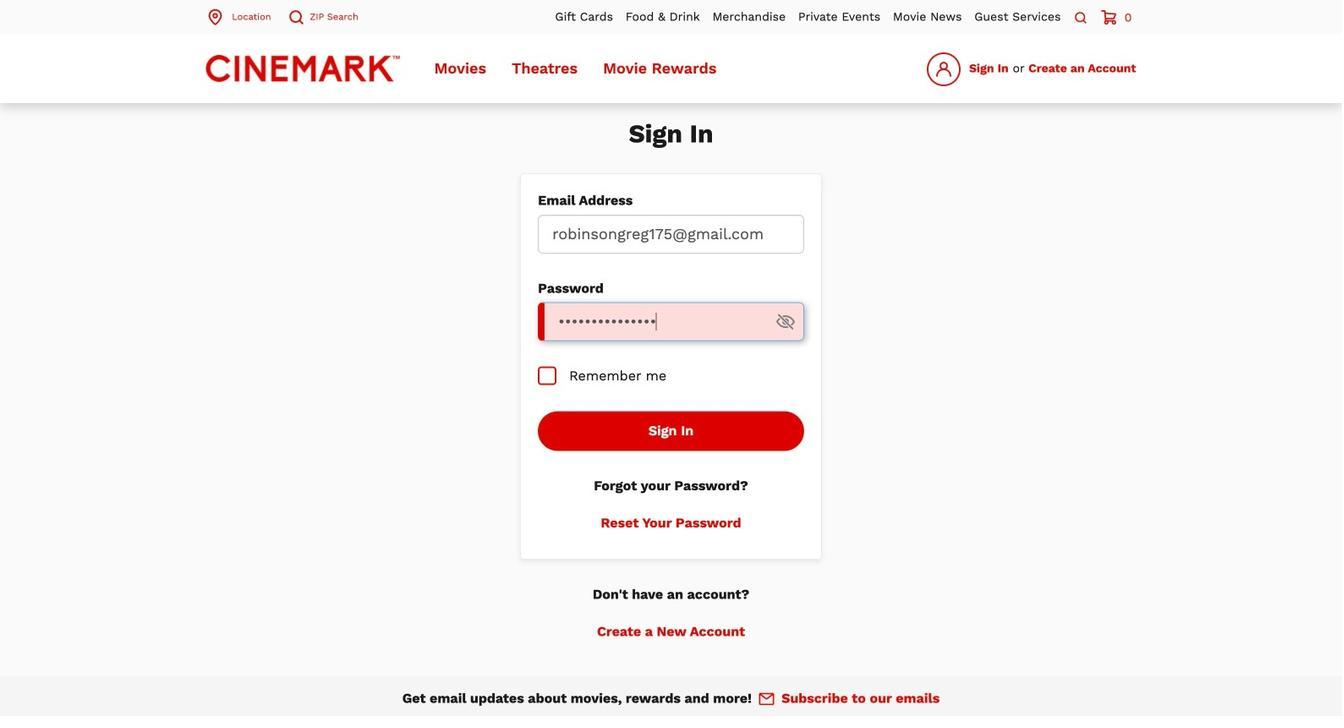 Task type: describe. For each thing, give the bounding box(es) containing it.
cinemark logo image
[[206, 55, 401, 82]]



Task type: vqa. For each thing, say whether or not it's contained in the screenshot.
Guest user icon
yes



Task type: locate. For each thing, give the bounding box(es) containing it.
None submit
[[538, 412, 805, 451]]

search icon image
[[287, 8, 306, 27]]

location pin icon image
[[206, 8, 225, 27]]

navigation
[[0, 0, 1343, 103]]

guest user image
[[927, 52, 961, 86]]

document
[[0, 0, 1343, 717]]

None password field
[[538, 303, 805, 342]]

open the search form image
[[1074, 10, 1089, 25]]

None text field
[[538, 215, 805, 254]]



